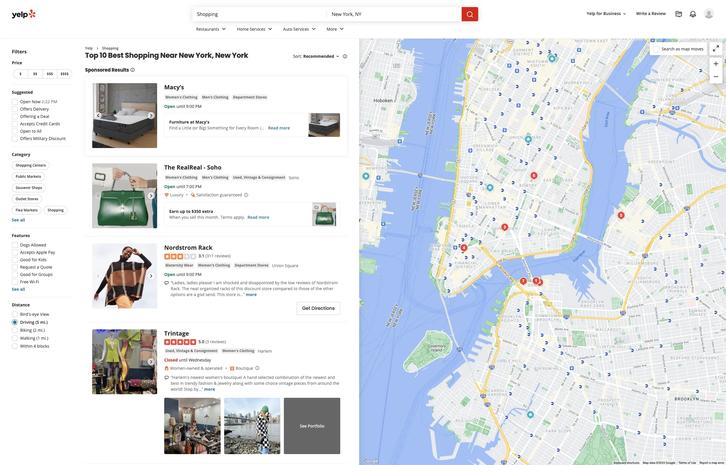 Task type: locate. For each thing, give the bounding box(es) containing it.
yelp for yelp for business
[[587, 11, 595, 16]]

1 horizontal spatial none field
[[332, 11, 457, 17]]

shopping down category
[[16, 163, 32, 168]]

open until 9:00 pm up furniture
[[164, 104, 202, 109]]

1 vertical spatial more link
[[204, 387, 215, 393]]

2 16 speech v2 image from the top
[[164, 376, 169, 381]]

maternity
[[165, 263, 183, 268]]

women's clothing for women's clothing button related to "women's clothing" link on top of open until 7:00 pm
[[165, 175, 197, 180]]

markets for flea markets
[[24, 208, 38, 213]]

men's down -
[[202, 175, 213, 180]]

women's clothing for "women's clothing" link above boutique women's clothing button
[[222, 349, 254, 354]]

0 vertical spatial used, vintage & consignment link
[[232, 175, 286, 181]]

offering a deal
[[20, 114, 49, 119]]

baggu image
[[615, 210, 627, 222]]

soho
[[289, 175, 299, 181]]

extra
[[202, 209, 213, 215]]

2 slideshow element from the top
[[92, 164, 157, 229]]

a right report
[[709, 462, 711, 465]]

and inside "harlem's newest women's boutique! a hand selected combination of the newest and best in trendy fashion & jewelry along with some choice vintage pieces from around the world! stop by…"
[[328, 375, 335, 381]]

within
[[20, 344, 33, 349]]

to
[[32, 129, 36, 134], [186, 209, 191, 215], [294, 286, 298, 292]]

24 chevron down v2 image inside auto services link
[[310, 26, 317, 33]]

stores for maternity wear
[[257, 263, 269, 268]]

women's clothing button down macy's link
[[164, 95, 199, 101]]

0 horizontal spatial store
[[226, 292, 236, 298]]

1 vertical spatial read
[[248, 215, 258, 221]]

(or
[[193, 125, 198, 131]]

1 horizontal spatial newest
[[313, 375, 327, 381]]

women's clothing button up open until 7:00 pm
[[164, 175, 199, 181]]

credit
[[36, 121, 48, 127]]

this inside "ladies, ladies please! i am shocked and disappointed by the low reviews of nordstrom rack. the neat organized racks of this discount store compared to those of the other options are a god send. this store is…"
[[236, 286, 243, 292]]

1 vertical spatial 16 speech v2 image
[[164, 376, 169, 381]]

women's down (311
[[198, 263, 214, 268]]

women's clothing button down 3.1 (311 reviews)
[[197, 263, 231, 269]]

men's clothing up macy's
[[202, 95, 228, 100]]

used, up closed
[[165, 349, 175, 354]]

nordstrom rack image
[[523, 134, 534, 146], [92, 244, 157, 309]]

0 vertical spatial open until 9:00 pm
[[164, 104, 202, 109]]

mi.) right the (5
[[40, 320, 48, 326]]

more
[[279, 125, 290, 131], [259, 215, 269, 221], [246, 292, 257, 298], [204, 387, 215, 393]]

for down request a quote
[[32, 272, 37, 278]]

0 horizontal spatial this
[[197, 215, 204, 221]]

3 24 chevron down v2 image from the left
[[310, 26, 317, 33]]

1 horizontal spatial consignment
[[262, 175, 285, 180]]

1 see all button from the top
[[12, 217, 25, 223]]

new left york
[[215, 51, 231, 60]]

0 vertical spatial next image
[[148, 193, 155, 200]]

christina o. image
[[704, 8, 714, 19]]

pm right 2:22
[[51, 99, 57, 105]]

24 chevron down v2 image inside home services link
[[267, 26, 274, 33]]

0 vertical spatial read
[[268, 125, 278, 131]]

terms left use on the right of the page
[[679, 462, 687, 465]]

1 horizontal spatial store
[[262, 286, 272, 292]]

offers down open to all
[[20, 136, 32, 142]]

1 vertical spatial 16 info v2 image
[[130, 68, 135, 72]]

luxury
[[170, 192, 183, 198]]

for left business
[[597, 11, 602, 16]]

good up request
[[20, 257, 31, 263]]

dogs
[[20, 243, 30, 248]]

0 vertical spatial the
[[164, 164, 175, 172]]

slideshow element for nordstrom rack
[[92, 244, 157, 309]]

$
[[19, 71, 22, 77]]

1 horizontal spatial used,
[[233, 175, 243, 180]]

zoom out image
[[713, 73, 720, 80]]

for inside button
[[597, 11, 602, 16]]

until up furniture
[[176, 104, 185, 109]]

department stores link for men's clothing
[[232, 95, 268, 101]]

portfolio
[[308, 424, 324, 429]]

category
[[12, 152, 30, 157]]

terms inside earn up to $350 extra when you sell this month. terms apply. read more
[[220, 215, 233, 221]]

women's up open until 7:00 pm
[[165, 175, 182, 180]]

0 vertical spatial men's
[[202, 95, 213, 100]]

this up is…"
[[236, 286, 243, 292]]

0 vertical spatial good
[[20, 257, 31, 263]]

terms of use
[[679, 462, 696, 465]]

a for find
[[179, 125, 181, 131]]

keyboard shortcuts button
[[614, 462, 639, 466]]

24 chevron down v2 image right the auto services
[[310, 26, 317, 33]]

2 vertical spatial to
[[294, 286, 298, 292]]

1 horizontal spatial to
[[186, 209, 191, 215]]

24 chevron down v2 image inside 'restaurants' 'link'
[[220, 26, 228, 33]]

1 16 speech v2 image from the top
[[164, 281, 169, 286]]

1 vertical spatial offers
[[20, 136, 32, 142]]

0 vertical spatial used, vintage & consignment
[[233, 175, 285, 180]]

women's for "women's clothing" link under macy's link
[[165, 95, 182, 100]]

1 vertical spatial in
[[180, 381, 184, 387]]

newest up around
[[313, 375, 327, 381]]

16 chevron right v2 image
[[95, 46, 100, 51]]

0 horizontal spatial services
[[250, 26, 265, 32]]

0 vertical spatial all
[[20, 217, 25, 223]]

used, vintage & consignment
[[233, 175, 285, 180], [165, 349, 218, 354]]

to left the all
[[32, 129, 36, 134]]

1 new from the left
[[179, 51, 194, 60]]

0 vertical spatial 16 info v2 image
[[343, 54, 347, 59]]

for for business
[[597, 11, 602, 16]]

to inside earn up to $350 extra when you sell this month. terms apply. read more
[[186, 209, 191, 215]]

for up request a quote
[[32, 257, 37, 263]]

1 vertical spatial terms
[[679, 462, 687, 465]]

9:00 for macy's
[[186, 104, 194, 109]]

1 horizontal spatial nordstrom
[[317, 280, 338, 286]]

women's clothing link up open until 7:00 pm
[[164, 175, 199, 181]]

see all button for features
[[12, 287, 25, 292]]

satisfaction guaranteed
[[196, 192, 242, 198]]

stores
[[256, 95, 267, 100], [27, 197, 38, 202], [257, 263, 269, 268]]

souvenir
[[16, 186, 31, 191]]

more link down fashion
[[204, 387, 215, 393]]

0 vertical spatial department stores
[[233, 95, 267, 100]]

16 speech v2 image for "harlem's
[[164, 376, 169, 381]]

2 24 chevron down v2 image from the left
[[267, 26, 274, 33]]

None field
[[197, 11, 322, 17], [332, 11, 457, 17]]

previous image
[[95, 193, 102, 200]]

men's clothing button down soho
[[201, 175, 230, 181]]

2 men's from the top
[[202, 175, 213, 180]]

earn up to $350 extra when you sell this month. terms apply. read more
[[169, 209, 269, 221]]

white trash image
[[528, 170, 540, 182]]

see all down flea
[[12, 217, 25, 223]]

1 vertical spatial next image
[[148, 273, 155, 280]]

pm up ladies
[[195, 272, 202, 278]]

0 horizontal spatial 24 chevron down v2 image
[[220, 26, 228, 33]]

4 slideshow element from the top
[[92, 330, 157, 395]]

trintage image
[[92, 330, 157, 395]]

until for macy's
[[176, 104, 185, 109]]

see portfolio link
[[284, 399, 340, 455]]

options
[[171, 292, 185, 298]]

next image
[[148, 193, 155, 200], [148, 273, 155, 280], [148, 359, 155, 366]]

offers for offers military discount
[[20, 136, 32, 142]]

harlem
[[258, 349, 272, 355]]

1 good from the top
[[20, 257, 31, 263]]

3 slideshow element from the top
[[92, 244, 157, 309]]

in right room
[[260, 125, 263, 131]]

along
[[233, 381, 243, 387]]

0 vertical spatial terms
[[220, 215, 233, 221]]

0 vertical spatial nordstrom
[[164, 244, 197, 252]]

group containing category
[[11, 152, 73, 223]]

1 horizontal spatial map
[[712, 462, 717, 465]]

5 star rating image
[[164, 340, 196, 346]]

trintage
[[164, 330, 189, 338]]

1 vertical spatial good
[[20, 272, 31, 278]]

notifications image
[[690, 11, 697, 18]]

the modern chemist image
[[518, 276, 529, 288]]

slideshow element
[[92, 83, 157, 148], [92, 164, 157, 229], [92, 244, 157, 309], [92, 330, 157, 395]]

5.0
[[199, 339, 204, 345]]

map right as
[[681, 46, 690, 52]]

1 vertical spatial department stores
[[235, 263, 269, 268]]

for left the every
[[229, 125, 235, 131]]

see all down free
[[12, 287, 25, 292]]

in down "harlem's
[[180, 381, 184, 387]]

see left portfolio
[[300, 424, 307, 429]]

pieces
[[294, 381, 306, 387]]

all for features
[[20, 287, 25, 292]]

1 vertical spatial store
[[226, 292, 236, 298]]

1 offers from the top
[[20, 106, 32, 112]]

good for kids
[[20, 257, 46, 263]]

yelp for yelp "link"
[[85, 46, 93, 51]]

1 vertical spatial markets
[[24, 208, 38, 213]]

1 vertical spatial men's clothing
[[202, 175, 228, 180]]

2 services from the left
[[293, 26, 309, 32]]

7:00
[[186, 184, 194, 190]]

1 vertical spatial stores
[[27, 197, 38, 202]]

within 4 blocks
[[20, 344, 49, 349]]

16 luxury v2 image
[[164, 193, 169, 198]]

newest up the trendy
[[190, 375, 204, 381]]

1 vertical spatial previous image
[[95, 273, 102, 280]]

good up free
[[20, 272, 31, 278]]

men's clothing for department
[[202, 95, 228, 100]]

1 horizontal spatial more link
[[246, 292, 257, 298]]

option group
[[10, 303, 73, 352]]

0 vertical spatial see all
[[12, 217, 25, 223]]

0 vertical spatial department stores link
[[232, 95, 268, 101]]

women's clothing button for "women's clothing" link on top of open until 7:00 pm
[[164, 175, 199, 181]]

1 vertical spatial open until 9:00 pm
[[164, 272, 202, 278]]

2 accepts from the top
[[20, 250, 35, 256]]

0 horizontal spatial more link
[[204, 387, 215, 393]]

Near text field
[[332, 11, 457, 17]]

women's clothing button up boutique
[[221, 349, 255, 355]]

expand map image
[[713, 45, 720, 52]]

to down low
[[294, 286, 298, 292]]

0 vertical spatial mi.)
[[40, 320, 48, 326]]

9:00 for nordstrom rack
[[186, 272, 194, 278]]

women's up 16 boutique v2 image
[[222, 349, 239, 354]]

slideshow element for trintage
[[92, 330, 157, 395]]

department stores link for women's clothing
[[234, 263, 270, 269]]

services for home services
[[250, 26, 265, 32]]

store down racks
[[226, 292, 236, 298]]

wear
[[184, 263, 193, 268]]

1 horizontal spatial read
[[268, 125, 278, 131]]

1 men's clothing button from the top
[[201, 95, 230, 101]]

0 horizontal spatial yelp
[[85, 46, 93, 51]]

0 vertical spatial men's clothing
[[202, 95, 228, 100]]

1 vertical spatial 9:00
[[186, 272, 194, 278]]

None search field
[[192, 7, 479, 21]]

map for error
[[712, 462, 717, 465]]

mi.) right (1
[[41, 336, 48, 342]]

open down maternity
[[164, 272, 175, 278]]

16 info v2 image right results
[[130, 68, 135, 72]]

accepts down dogs at the bottom left of page
[[20, 250, 35, 256]]

department stores button for women's clothing
[[234, 263, 270, 269]]

1 vertical spatial and
[[328, 375, 335, 381]]

search as map moves
[[662, 46, 704, 52]]

1 men's from the top
[[202, 95, 213, 100]]

quote
[[40, 265, 52, 270]]

24 chevron down v2 image for restaurants
[[220, 26, 228, 33]]

allowed
[[31, 243, 46, 248]]

9:00 up furniture at macy's
[[186, 104, 194, 109]]

and
[[240, 280, 247, 286], [328, 375, 335, 381]]

all down free
[[20, 287, 25, 292]]

department
[[233, 95, 255, 100], [235, 263, 256, 268]]

1 vertical spatial men's clothing button
[[201, 175, 230, 181]]

markets for public markets
[[27, 174, 41, 179]]

markets
[[27, 174, 41, 179], [24, 208, 38, 213]]

until up women-
[[179, 358, 188, 363]]

1 men's clothing from the top
[[202, 95, 228, 100]]

men's clothing button for used,
[[201, 175, 230, 181]]

women's
[[205, 375, 223, 381]]

pm up macy's
[[195, 104, 202, 109]]

0 vertical spatial see
[[12, 217, 19, 223]]

store down disappointed
[[262, 286, 272, 292]]

offering
[[20, 114, 36, 119]]

request a quote
[[20, 265, 52, 270]]

1 all from the top
[[20, 217, 25, 223]]

0 vertical spatial to
[[32, 129, 36, 134]]

room
[[247, 125, 259, 131]]

until for trintage
[[179, 358, 188, 363]]

open for macy's
[[164, 104, 175, 109]]

stores inside button
[[27, 197, 38, 202]]

you
[[182, 215, 189, 221]]

1 horizontal spatial 16 info v2 image
[[343, 54, 347, 59]]

distance
[[12, 303, 30, 308]]

2 all from the top
[[20, 287, 25, 292]]

(5
[[35, 320, 39, 326]]

1 9:00 from the top
[[186, 104, 194, 109]]

of left use on the right of the page
[[688, 462, 690, 465]]

next image
[[148, 112, 155, 119]]

the up the are
[[182, 286, 189, 292]]

and up around
[[328, 375, 335, 381]]

1 accepts from the top
[[20, 121, 35, 127]]

more link
[[322, 21, 350, 38]]

next image for the
[[148, 193, 155, 200]]

women's clothing link down macy's link
[[164, 95, 199, 101]]

1 vertical spatial nordstrom rack image
[[92, 244, 157, 309]]

0 horizontal spatial used, vintage & consignment button
[[164, 349, 219, 355]]

men's clothing link for used, vintage & consignment
[[201, 175, 230, 181]]

a up good for groups at the bottom left of the page
[[37, 265, 39, 270]]

3 previous image from the top
[[95, 359, 102, 366]]

shopping centers
[[16, 163, 46, 168]]

16 chevron down v2 image
[[622, 11, 627, 16]]

this
[[197, 215, 204, 221], [236, 286, 243, 292]]

data
[[650, 462, 655, 465]]

department stores for women's clothing
[[235, 263, 269, 268]]

centers
[[33, 163, 46, 168]]

3.1 (311 reviews)
[[199, 254, 231, 259]]

the inside "ladies, ladies please! i am shocked and disappointed by the low reviews of nordstrom rack. the neat organized racks of this discount store compared to those of the other options are a god send. this store is…"
[[182, 286, 189, 292]]

1 horizontal spatial this
[[236, 286, 243, 292]]

more link down discount on the left of page
[[246, 292, 257, 298]]

offers for offers delivery
[[20, 106, 32, 112]]

2 next image from the top
[[148, 273, 155, 280]]

2 see all button from the top
[[12, 287, 25, 292]]

store
[[262, 286, 272, 292], [226, 292, 236, 298]]

nordstrom inside "ladies, ladies please! i am shocked and disappointed by the low reviews of nordstrom rack. the neat organized racks of this discount store compared to those of the other options are a god send. this store is…"
[[317, 280, 338, 286]]

1 next image from the top
[[148, 193, 155, 200]]

9:00 up ladies
[[186, 272, 194, 278]]

a for request
[[37, 265, 39, 270]]

0 vertical spatial vintage
[[244, 175, 257, 180]]

keyboard shortcuts
[[614, 462, 639, 465]]

bird's-eye view
[[20, 312, 49, 318]]

0 horizontal spatial and
[[240, 280, 247, 286]]

women's clothing button for "women's clothing" link under 3.1 (311 reviews)
[[197, 263, 231, 269]]

none field near
[[332, 11, 457, 17]]

group containing features
[[10, 233, 73, 293]]

baci outlet image
[[530, 276, 542, 287]]

women-
[[170, 366, 187, 372]]

1 vertical spatial map
[[712, 462, 717, 465]]

women's clothing button
[[164, 95, 199, 101], [164, 175, 199, 181], [197, 263, 231, 269], [221, 349, 255, 355]]

2 vertical spatial mi.)
[[41, 336, 48, 342]]

a inside "link"
[[648, 11, 651, 16]]

mi.) for walking (1 mi.)
[[41, 336, 48, 342]]

0 vertical spatial used,
[[233, 175, 243, 180]]

1 vertical spatial the
[[182, 286, 189, 292]]

yelp link
[[85, 46, 93, 51]]

a for offering
[[37, 114, 39, 119]]

none field find
[[197, 11, 322, 17]]

men's clothing link
[[201, 95, 230, 101], [201, 175, 230, 181]]

open until 7:00 pm
[[164, 184, 202, 190]]

map region
[[330, 10, 726, 466]]

business
[[603, 11, 621, 16]]

1 open until 9:00 pm from the top
[[164, 104, 202, 109]]

to inside "ladies, ladies please! i am shocked and disappointed by the low reviews of nordstrom rack. the neat organized racks of this discount store compared to those of the other options are a god send. this store is…"
[[294, 286, 298, 292]]

men's clothing button up macy's
[[201, 95, 230, 101]]

recommended
[[303, 54, 334, 59]]

1 vertical spatial used, vintage & consignment
[[165, 349, 218, 354]]

of inside "harlem's newest women's boutique! a hand selected combination of the newest and best in trendy fashion & jewelry along with some choice vintage pieces from around the world! stop by…"
[[300, 375, 304, 381]]

pm for nordstrom rack
[[195, 272, 202, 278]]

0 vertical spatial department stores button
[[232, 95, 268, 101]]

services right auto
[[293, 26, 309, 32]]

map for moves
[[681, 46, 690, 52]]

mi.) for biking (2 mi.)
[[38, 328, 45, 334]]

1 vertical spatial used, vintage & consignment link
[[164, 349, 219, 355]]

2 vertical spatial next image
[[148, 359, 155, 366]]

to right "up"
[[186, 209, 191, 215]]

the realreal - soho link
[[164, 164, 222, 172]]

user actions element
[[582, 7, 723, 44]]

square
[[285, 263, 298, 269]]

0 vertical spatial nordstrom rack image
[[523, 134, 534, 146]]

request
[[20, 265, 36, 270]]

more inside earn up to $350 extra when you sell this month. terms apply. read more
[[259, 215, 269, 221]]

a right the are
[[194, 292, 196, 298]]

1 men's clothing link from the top
[[201, 95, 230, 101]]

2 good from the top
[[20, 272, 31, 278]]

0 vertical spatial department
[[233, 95, 255, 100]]

1 vertical spatial mi.)
[[38, 328, 45, 334]]

this inside earn up to $350 extra when you sell this month. terms apply. read more
[[197, 215, 204, 221]]

1 none field from the left
[[197, 11, 322, 17]]

3.1
[[199, 254, 204, 259]]

nordstrom up other
[[317, 280, 338, 286]]

1 vertical spatial this
[[236, 286, 243, 292]]

1 horizontal spatial vintage
[[244, 175, 257, 180]]

open until 9:00 pm up "ladies,
[[164, 272, 202, 278]]

and up discount on the left of page
[[240, 280, 247, 286]]

16 speech v2 image for "ladies,
[[164, 281, 169, 286]]

yelp left 16 chevron right v2 icon
[[85, 46, 93, 51]]

yelp left business
[[587, 11, 595, 16]]

0 vertical spatial in
[[260, 125, 263, 131]]

1 previous image from the top
[[95, 112, 102, 119]]

0 horizontal spatial newest
[[190, 375, 204, 381]]

24 chevron down v2 image
[[220, 26, 228, 33], [267, 26, 274, 33], [310, 26, 317, 33]]

a inside "ladies, ladies please! i am shocked and disappointed by the low reviews of nordstrom rack. the neat organized racks of this discount store compared to those of the other options are a god send. this store is…"
[[194, 292, 196, 298]]

compared
[[273, 286, 293, 292]]

top 10 best shopping near new york, new york
[[85, 51, 248, 60]]

16 info v2 image
[[343, 54, 347, 59], [130, 68, 135, 72]]

2 none field from the left
[[332, 11, 457, 17]]

$$$
[[47, 71, 53, 77]]

previous image for nordstrom rack
[[95, 273, 102, 280]]

see down flea
[[12, 217, 19, 223]]

with
[[244, 381, 253, 387]]

disappointed
[[249, 280, 274, 286]]

yelp inside button
[[587, 11, 595, 16]]

1 horizontal spatial the
[[182, 286, 189, 292]]

16 info v2 image right 16 chevron down v2 icon
[[343, 54, 347, 59]]

map
[[681, 46, 690, 52], [712, 462, 717, 465]]

1 horizontal spatial yelp
[[587, 11, 595, 16]]

1 vertical spatial vintage
[[176, 349, 190, 354]]

previous image
[[95, 112, 102, 119], [95, 273, 102, 280], [95, 359, 102, 366]]

2 men's clothing from the top
[[202, 175, 228, 180]]

0 horizontal spatial in
[[180, 381, 184, 387]]

1 vertical spatial accepts
[[20, 250, 35, 256]]

women's clothing button for "women's clothing" link under macy's link
[[164, 95, 199, 101]]

until for nordstrom rack
[[176, 272, 185, 278]]

women's down macy's link
[[165, 95, 182, 100]]

1 horizontal spatial used, vintage & consignment link
[[232, 175, 286, 181]]

info icon image
[[244, 193, 249, 197], [244, 193, 249, 197], [255, 366, 260, 371], [255, 366, 260, 371]]

2 previous image from the top
[[95, 273, 102, 280]]

of up pieces
[[300, 375, 304, 381]]

read right apply.
[[248, 215, 258, 221]]

2 open until 9:00 pm from the top
[[164, 272, 202, 278]]

new right near
[[179, 51, 194, 60]]

offers up 'offering'
[[20, 106, 32, 112]]

16 speech v2 image
[[164, 281, 169, 286], [164, 376, 169, 381]]

16 satisfactions guaranteed v2 image
[[191, 193, 195, 198]]

men's for department stores
[[202, 95, 213, 100]]

the left other
[[316, 286, 322, 292]]

16 chevron down v2 image
[[335, 54, 340, 59]]

1 slideshow element from the top
[[92, 83, 157, 148]]

consignment left 'soho'
[[262, 175, 285, 180]]

open up furniture
[[164, 104, 175, 109]]

pm right 7:00
[[195, 184, 202, 190]]

to inside group
[[32, 129, 36, 134]]

0 vertical spatial see all button
[[12, 217, 25, 223]]

1 see all from the top
[[12, 217, 25, 223]]

open until 9:00 pm
[[164, 104, 202, 109], [164, 272, 202, 278]]

1 vertical spatial consignment
[[194, 349, 218, 354]]

owned
[[187, 366, 200, 372]]

the up from
[[305, 375, 312, 381]]

as
[[676, 46, 680, 52]]

men's clothing link up macy's
[[201, 95, 230, 101]]

souvenir shops
[[16, 186, 42, 191]]

cards
[[49, 121, 60, 127]]

nordstrom
[[164, 244, 197, 252], [317, 280, 338, 286]]

operated
[[205, 366, 222, 372]]

read right room
[[268, 125, 278, 131]]

nordstrom up 3.1 star rating image
[[164, 244, 197, 252]]

stores for women's clothing
[[256, 95, 267, 100]]

1 vertical spatial department
[[235, 263, 256, 268]]

reviews) right (3
[[210, 339, 226, 345]]

up
[[180, 209, 185, 215]]

open up 16 luxury v2 'icon'
[[164, 184, 175, 190]]

3.1 star rating image
[[164, 254, 196, 260]]

1 vertical spatial nordstrom
[[317, 280, 338, 286]]

shocked
[[223, 280, 239, 286]]

24 chevron down v2 image left auto
[[267, 26, 274, 33]]

read
[[268, 125, 278, 131], [248, 215, 258, 221]]

see up "distance"
[[12, 287, 19, 292]]

and inside "ladies, ladies please! i am shocked and disappointed by the low reviews of nordstrom rack. the neat organized racks of this discount store compared to those of the other options are a god send. this store is…"
[[240, 280, 247, 286]]

see for category
[[12, 217, 19, 223]]

1 vertical spatial men's
[[202, 175, 213, 180]]

$ button
[[13, 69, 28, 79]]

2 vertical spatial previous image
[[95, 359, 102, 366]]

2 vertical spatial see
[[300, 424, 307, 429]]

closed until wednesday
[[164, 358, 211, 363]]

1 services from the left
[[250, 26, 265, 32]]

reviews) for nordstrom rack
[[215, 254, 231, 259]]

0 horizontal spatial nordstrom
[[164, 244, 197, 252]]

women's for "women's clothing" link on top of open until 7:00 pm
[[165, 175, 182, 180]]

2 see all from the top
[[12, 287, 25, 292]]

1 24 chevron down v2 image from the left
[[220, 26, 228, 33]]

2 offers from the top
[[20, 136, 32, 142]]

is…"
[[237, 292, 245, 298]]

open for nordstrom rack
[[164, 272, 175, 278]]

the left realreal
[[164, 164, 175, 172]]

0 vertical spatial men's clothing link
[[201, 95, 230, 101]]

0 horizontal spatial nordstrom rack image
[[92, 244, 157, 309]]

this down $350
[[197, 215, 204, 221]]

good for good for kids
[[20, 257, 31, 263]]

2 men's clothing link from the top
[[201, 175, 230, 181]]

mi.)
[[40, 320, 48, 326], [38, 328, 45, 334], [41, 336, 48, 342]]

16 speech v2 image left "ladies,
[[164, 281, 169, 286]]

used, for left used, vintage & consignment link
[[165, 349, 175, 354]]

1 horizontal spatial services
[[293, 26, 309, 32]]

reviews)
[[215, 254, 231, 259], [210, 339, 226, 345]]

2 men's clothing button from the top
[[201, 175, 230, 181]]

women's clothing up open until 7:00 pm
[[165, 175, 197, 180]]

group
[[710, 58, 723, 84], [10, 90, 73, 144], [11, 152, 73, 223], [10, 233, 73, 293]]

0 horizontal spatial terms
[[220, 215, 233, 221]]

used, up guaranteed at the top left
[[233, 175, 243, 180]]

consignment down (3
[[194, 349, 218, 354]]

0 vertical spatial 16 speech v2 image
[[164, 281, 169, 286]]

2 9:00 from the top
[[186, 272, 194, 278]]

0 horizontal spatial new
[[179, 51, 194, 60]]

16 women owned v2 image
[[164, 367, 169, 371]]

a left deal
[[37, 114, 39, 119]]

men's up macy's
[[202, 95, 213, 100]]

more link for racks
[[246, 292, 257, 298]]

Find text field
[[197, 11, 322, 17]]



Task type: vqa. For each thing, say whether or not it's contained in the screenshot.
the bottom the airports
no



Task type: describe. For each thing, give the bounding box(es) containing it.
slideshow element for macy's
[[92, 83, 157, 148]]

24 chevron down v2 image
[[338, 26, 345, 33]]

macy's
[[195, 119, 209, 125]]

$$$$ button
[[57, 69, 72, 79]]

features
[[12, 233, 30, 239]]

for for groups
[[32, 272, 37, 278]]

macy's image
[[360, 171, 372, 183]]

maternity wear button
[[164, 263, 195, 269]]

macy's image
[[92, 83, 157, 148]]

see all for features
[[12, 287, 25, 292]]

suggested
[[12, 90, 33, 95]]

month.
[[205, 215, 219, 221]]

slideshow element for the realreal - soho
[[92, 164, 157, 229]]

(1
[[36, 336, 40, 342]]

0 vertical spatial used, vintage & consignment button
[[232, 175, 286, 181]]

1 horizontal spatial used, vintage & consignment
[[233, 175, 285, 180]]

google image
[[361, 458, 380, 466]]

projects image
[[675, 11, 682, 18]]

macy's link
[[164, 83, 184, 91]]

military
[[33, 136, 48, 142]]

get directions link
[[297, 302, 340, 315]]

of right reviews
[[312, 280, 315, 286]]

write a review
[[636, 11, 666, 16]]

auto
[[283, 26, 292, 32]]

satisfaction
[[196, 192, 219, 198]]

0 horizontal spatial 16 info v2 image
[[130, 68, 135, 72]]

1 horizontal spatial in
[[260, 125, 263, 131]]

women's clothing link down 3.1 (311 reviews)
[[197, 263, 231, 269]]

©2023
[[656, 462, 665, 465]]

more link for along
[[204, 387, 215, 393]]

those
[[299, 286, 310, 292]]

guaranteed
[[220, 192, 242, 198]]

women-owned & operated
[[170, 366, 222, 372]]

blocks
[[37, 344, 49, 349]]

house!
[[272, 125, 285, 131]]

wi-
[[30, 279, 36, 285]]

1 horizontal spatial terms
[[679, 462, 687, 465]]

fi
[[36, 279, 39, 285]]

men's clothing link for department stores
[[201, 95, 230, 101]]

women's clothing link up boutique
[[221, 349, 255, 355]]

24 chevron down v2 image for home services
[[267, 26, 274, 33]]

men's clothing for used,
[[202, 175, 228, 180]]

ladies
[[187, 280, 198, 286]]

review
[[652, 11, 666, 16]]

& inside "harlem's newest women's boutique! a hand selected combination of the newest and best in trendy fashion & jewelry along with some choice vintage pieces from around the world! stop by…"
[[214, 381, 217, 387]]

(2
[[33, 328, 37, 334]]

the realreal - soho image
[[92, 164, 157, 229]]

pm for the realreal - soho
[[195, 184, 202, 190]]

1 newest from the left
[[190, 375, 204, 381]]

combination
[[275, 375, 299, 381]]

0 vertical spatial store
[[262, 286, 272, 292]]

open left the all
[[20, 129, 31, 134]]

read inside earn up to $350 extra when you sell this month. terms apply. read more
[[248, 215, 258, 221]]

maternity wear
[[165, 263, 193, 268]]

the right around
[[333, 381, 339, 387]]

price group
[[12, 60, 73, 80]]

24 chevron down v2 image for auto services
[[310, 26, 317, 33]]

biking (2 mi.)
[[20, 328, 45, 334]]

moves
[[691, 46, 704, 52]]

furniture
[[169, 119, 189, 125]]

kimera design image
[[525, 410, 537, 422]]

shopping right flea markets
[[48, 208, 64, 213]]

flea markets
[[16, 208, 38, 213]]

accepts for accepts apple pay
[[20, 250, 35, 256]]

"harlem's
[[171, 375, 189, 381]]

maternity wear link
[[164, 263, 195, 269]]

business categories element
[[191, 21, 714, 38]]

terms of use link
[[679, 462, 696, 465]]

mi.) for driving (5 mi.)
[[40, 320, 48, 326]]

women's for "women's clothing" link above boutique
[[222, 349, 239, 354]]

restaurants link
[[191, 21, 232, 38]]

the left house!
[[265, 125, 271, 131]]

restaurants
[[196, 26, 219, 32]]

of right those
[[311, 286, 315, 292]]

the up compared
[[281, 280, 287, 286]]

find a little (or big) something for every room in the house!
[[169, 125, 285, 131]]

open for the realreal - soho
[[164, 184, 175, 190]]

find
[[169, 125, 178, 131]]

previous image for macy's
[[95, 112, 102, 119]]

all for category
[[20, 217, 25, 223]]

price
[[12, 60, 22, 66]]

open until 9:00 pm for nordstrom rack
[[164, 272, 202, 278]]

organized
[[200, 286, 219, 292]]

2 newest from the left
[[313, 375, 327, 381]]

yelp for business
[[587, 11, 621, 16]]

used, for topmost used, vintage & consignment link
[[233, 175, 243, 180]]

in inside "harlem's newest women's boutique! a hand selected combination of the newest and best in trendy fashion & jewelry along with some choice vintage pieces from around the world! stop by…"
[[180, 381, 184, 387]]

see all button for category
[[12, 217, 25, 223]]

realreal
[[177, 164, 202, 172]]

until for the realreal - soho
[[176, 184, 185, 190]]

a for write
[[648, 11, 651, 16]]

fulton center image
[[458, 243, 470, 254]]

"ladies,
[[171, 280, 186, 286]]

women's clothing for "women's clothing" link under macy's link's women's clothing button
[[165, 95, 197, 100]]

10
[[100, 51, 107, 60]]

public markets button
[[12, 173, 45, 181]]

reviews) for trintage
[[210, 339, 226, 345]]

men's for used, vintage & consignment
[[202, 175, 213, 180]]

$$$ button
[[42, 69, 57, 79]]

results
[[112, 67, 129, 74]]

department stores button for men's clothing
[[232, 95, 268, 101]]

search image
[[466, 11, 474, 18]]

by…"
[[194, 387, 203, 393]]

zoom in image
[[713, 60, 720, 67]]

department stores for men's clothing
[[233, 95, 267, 100]]

department for men's clothing
[[233, 95, 255, 100]]

eye
[[32, 312, 39, 318]]

group containing suggested
[[10, 90, 73, 144]]

accepts for accepts credit cards
[[20, 121, 35, 127]]

low
[[288, 280, 295, 286]]

shopping right best
[[125, 51, 159, 60]]

a
[[243, 375, 246, 381]]

free
[[20, 279, 29, 285]]

uni 28 image
[[499, 222, 511, 234]]

open until 9:00 pm for macy's
[[164, 104, 202, 109]]

top
[[85, 51, 98, 60]]

vintage
[[279, 381, 293, 387]]

soho
[[207, 164, 222, 172]]

walking
[[20, 336, 35, 342]]

of down shocked
[[231, 286, 235, 292]]

men's clothing button for department
[[201, 95, 230, 101]]

crowley vintage image
[[534, 277, 546, 289]]

department for women's clothing
[[235, 263, 256, 268]]

driving (5 mi.)
[[20, 320, 48, 326]]

furniture at macy's
[[169, 119, 209, 125]]

the realreal - soho image
[[484, 182, 496, 194]]

flea
[[16, 208, 23, 213]]

next image for nordstrom
[[148, 273, 155, 280]]

women's for "women's clothing" link under 3.1 (311 reviews)
[[198, 263, 214, 268]]

auto services
[[283, 26, 309, 32]]

get directions
[[302, 306, 335, 312]]

2 new from the left
[[215, 51, 231, 60]]

by
[[275, 280, 280, 286]]

see for features
[[12, 287, 19, 292]]

keyboard
[[614, 462, 626, 465]]

0 horizontal spatial vintage
[[176, 349, 190, 354]]

women's clothing for "women's clothing" link under 3.1 (311 reviews)'s women's clothing button
[[198, 263, 230, 268]]

nordstrom rack
[[164, 244, 212, 252]]

kids
[[38, 257, 46, 263]]

a for report
[[709, 462, 711, 465]]

previous image for trintage
[[95, 359, 102, 366]]

search
[[662, 46, 675, 52]]

0 vertical spatial consignment
[[262, 175, 285, 180]]

women's clothing button for "women's clothing" link above boutique
[[221, 349, 255, 355]]

3 next image from the top
[[148, 359, 155, 366]]

option group containing distance
[[10, 303, 73, 352]]

open down suggested
[[20, 99, 31, 105]]

recommended button
[[303, 54, 340, 59]]

the realreal - soho
[[164, 164, 222, 172]]

york
[[232, 51, 248, 60]]

around
[[318, 381, 332, 387]]

for for kids
[[32, 257, 37, 263]]

1 vertical spatial used, vintage & consignment button
[[164, 349, 219, 355]]

cockpit usa image
[[546, 53, 558, 65]]

best
[[108, 51, 123, 60]]

0 horizontal spatial used, vintage & consignment link
[[164, 349, 219, 355]]

walking (1 mi.)
[[20, 336, 48, 342]]

nordstrom rack link
[[164, 244, 212, 252]]

16 boutique v2 image
[[230, 367, 234, 371]]

"ladies, ladies please! i am shocked and disappointed by the low reviews of nordstrom rack. the neat organized racks of this discount store compared to those of the other options are a god send. this store is…"
[[171, 280, 338, 298]]

trendy
[[185, 381, 197, 387]]

pm for macy's
[[195, 104, 202, 109]]

jewelry
[[218, 381, 232, 387]]

$$$$
[[61, 71, 69, 77]]

0 horizontal spatial used, vintage & consignment
[[165, 349, 218, 354]]

0 horizontal spatial consignment
[[194, 349, 218, 354]]

see all for category
[[12, 217, 25, 223]]

services for auto services
[[293, 26, 309, 32]]

good for good for groups
[[20, 272, 31, 278]]

shopping right 16 chevron right v2 icon
[[102, 46, 119, 51]]

0 horizontal spatial the
[[164, 164, 175, 172]]

auto services link
[[278, 21, 322, 38]]

discount
[[49, 136, 66, 142]]

fashion
[[198, 381, 213, 387]]



